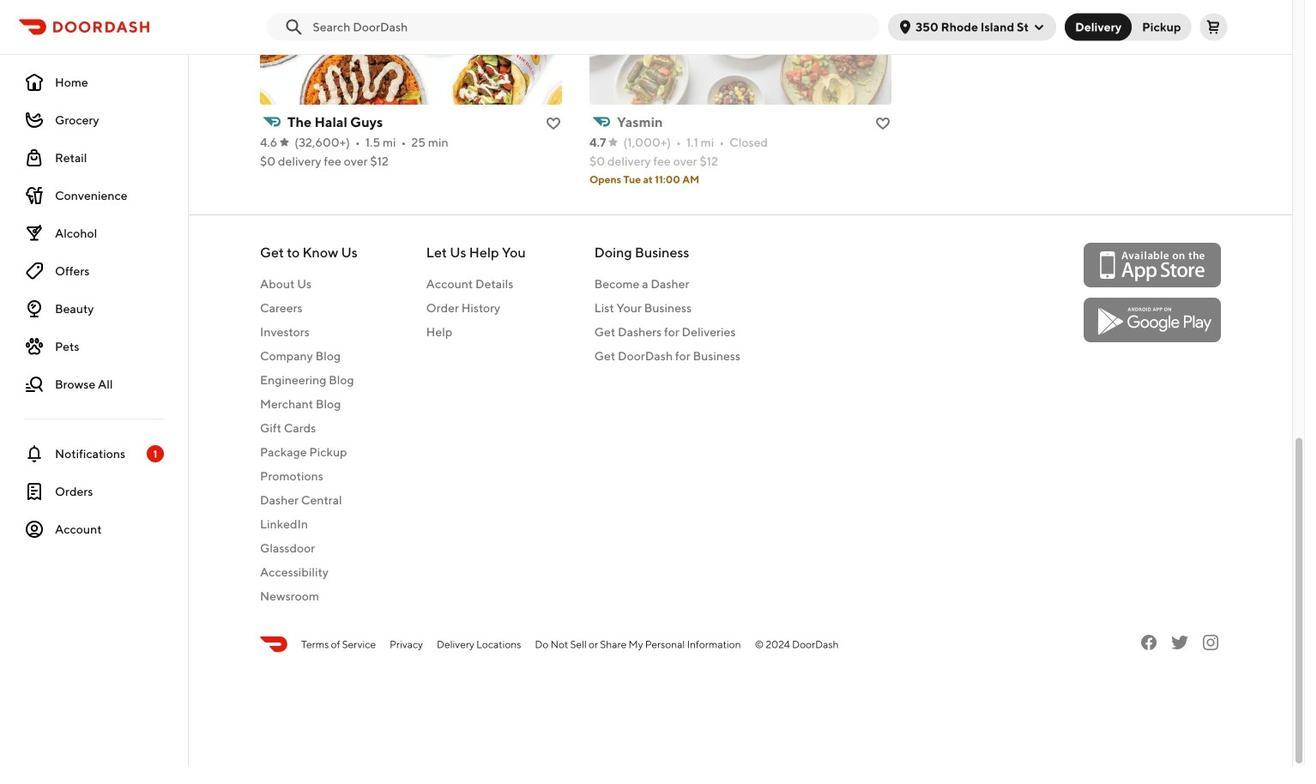 Task type: describe. For each thing, give the bounding box(es) containing it.
0 items, open order cart image
[[1207, 20, 1221, 34]]



Task type: locate. For each thing, give the bounding box(es) containing it.
None button
[[1065, 13, 1132, 41], [1122, 13, 1192, 41], [1065, 13, 1132, 41], [1122, 13, 1192, 41]]

toggle order method (delivery or pickup) option group
[[1065, 13, 1192, 41]]

doordash on twitter image
[[1170, 633, 1191, 653]]

doordash on instagram image
[[1201, 633, 1221, 653]]

doordash on facebook image
[[1139, 633, 1160, 653]]

Store search: begin typing to search for stores available on DoorDash text field
[[313, 18, 870, 36]]



Task type: vqa. For each thing, say whether or not it's contained in the screenshot.
30
no



